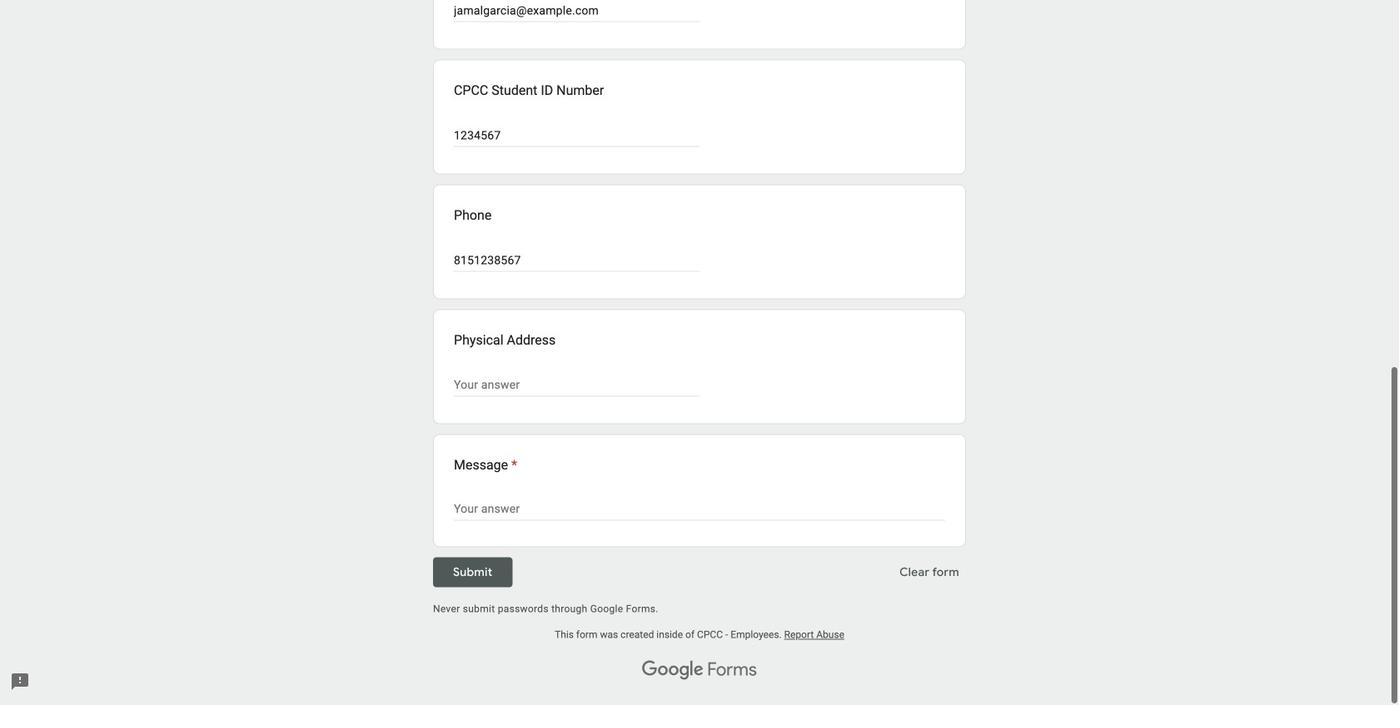 Task type: vqa. For each thing, say whether or not it's contained in the screenshot.
Your email and Google account are not part of your response icon
no



Task type: describe. For each thing, give the bounding box(es) containing it.
report a problem to google image
[[10, 672, 30, 692]]



Task type: locate. For each thing, give the bounding box(es) containing it.
list
[[433, 0, 966, 548]]

required question element
[[508, 455, 517, 475]]

heading
[[454, 455, 517, 475]]

Your answer text field
[[454, 500, 945, 520]]

None text field
[[454, 250, 700, 270]]

None text field
[[454, 0, 700, 20], [454, 125, 700, 145], [454, 375, 700, 395], [454, 0, 700, 20], [454, 125, 700, 145], [454, 375, 700, 395]]

google image
[[642, 661, 704, 681]]



